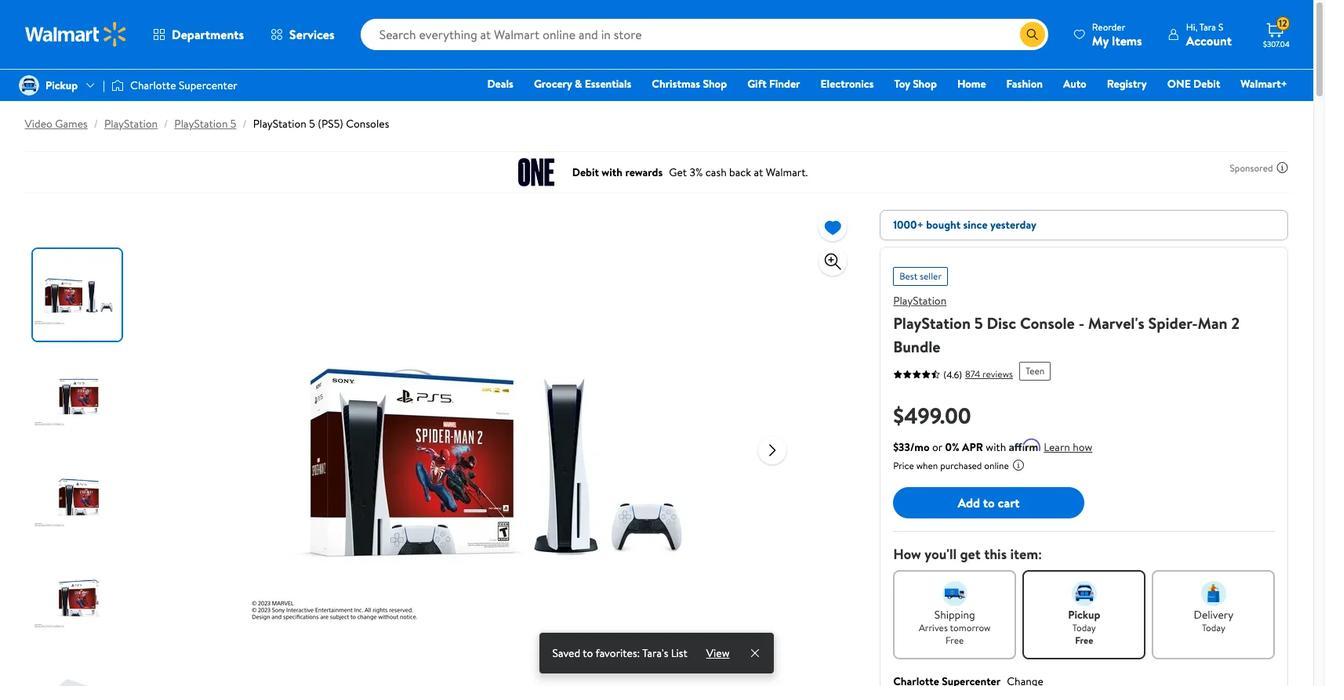 Task type: locate. For each thing, give the bounding box(es) containing it.
5 down supercenter
[[230, 116, 236, 132]]

/ left "playstation 5" link
[[164, 116, 168, 132]]

today inside pickup today free
[[1073, 622, 1096, 635]]

how you'll get this item:
[[893, 545, 1042, 565]]

0 horizontal spatial to
[[583, 646, 593, 662]]

view button
[[700, 634, 736, 674]]

1 horizontal spatial  image
[[111, 78, 124, 93]]

playstation link
[[104, 116, 158, 132], [893, 293, 947, 309]]

3 / from the left
[[243, 116, 247, 132]]

today down 'intent image for pickup'
[[1073, 622, 1096, 635]]

playstation down the charlotte at left
[[104, 116, 158, 132]]

walmart+
[[1241, 76, 1288, 92]]

1 horizontal spatial pickup
[[1068, 608, 1101, 623]]

grocery
[[534, 76, 572, 92]]

 image up video
[[19, 75, 39, 96]]

free inside shipping arrives tomorrow free
[[946, 634, 964, 648]]

1000+
[[893, 217, 924, 233]]

playstation down supercenter
[[174, 116, 228, 132]]

consoles
[[346, 116, 389, 132]]

ad disclaimer and feedback for skylinedisplayad image
[[1276, 162, 1289, 174]]

pickup for pickup today free
[[1068, 608, 1101, 623]]

shop right toy
[[913, 76, 937, 92]]

 image right | at the top left of the page
[[111, 78, 124, 93]]

teen
[[1026, 365, 1045, 378]]

registry
[[1107, 76, 1147, 92]]

0 vertical spatial to
[[983, 495, 995, 512]]

pickup
[[45, 78, 78, 93], [1068, 608, 1101, 623]]

home link
[[950, 75, 993, 93]]

1 horizontal spatial 5
[[309, 116, 315, 132]]

services
[[289, 26, 335, 43]]

price
[[893, 460, 914, 473]]

tara's
[[642, 646, 668, 662]]

learn
[[1044, 440, 1070, 456]]

$33/mo
[[893, 440, 930, 456]]

2 horizontal spatial /
[[243, 116, 247, 132]]

0 horizontal spatial  image
[[19, 75, 39, 96]]

get
[[960, 545, 981, 565]]

to left "cart"
[[983, 495, 995, 512]]

shop right christmas
[[703, 76, 727, 92]]

christmas
[[652, 76, 700, 92]]

0 horizontal spatial playstation link
[[104, 116, 158, 132]]

5
[[230, 116, 236, 132], [309, 116, 315, 132], [975, 313, 983, 334]]

tara
[[1200, 20, 1216, 33]]

add to cart button
[[893, 488, 1084, 519]]

to right saved
[[583, 646, 593, 662]]

0 horizontal spatial shop
[[703, 76, 727, 92]]

/
[[94, 116, 98, 132], [164, 116, 168, 132], [243, 116, 247, 132]]

1 vertical spatial playstation link
[[893, 293, 947, 309]]

gift
[[747, 76, 767, 92]]

playstation 5 disc console - marvel's spider-man 2 bundle - image 5 of 6 image
[[33, 654, 124, 687]]

 image
[[19, 75, 39, 96], [111, 78, 124, 93]]

intent image for pickup image
[[1072, 582, 1097, 607]]

(ps5)
[[318, 116, 343, 132]]

playstation left (ps5)
[[253, 116, 306, 132]]

arrives
[[919, 622, 948, 635]]

2 today from the left
[[1202, 622, 1226, 635]]

delivery
[[1194, 608, 1234, 623]]

add
[[958, 495, 980, 512]]

pickup up video games link
[[45, 78, 78, 93]]

to inside button
[[983, 495, 995, 512]]

view
[[706, 646, 730, 662]]

charlotte
[[130, 78, 176, 93]]

christmas shop link
[[645, 75, 734, 93]]

0 horizontal spatial pickup
[[45, 78, 78, 93]]

today
[[1073, 622, 1096, 635], [1202, 622, 1226, 635]]

1 vertical spatial pickup
[[1068, 608, 1101, 623]]

1 horizontal spatial shop
[[913, 76, 937, 92]]

0 horizontal spatial 5
[[230, 116, 236, 132]]

playstation link down best seller
[[893, 293, 947, 309]]

yesterday
[[990, 217, 1037, 233]]

auto
[[1063, 76, 1087, 92]]

favorites:
[[596, 646, 640, 662]]

to for cart
[[983, 495, 995, 512]]

free down shipping on the right
[[946, 634, 964, 648]]

to
[[983, 495, 995, 512], [583, 646, 593, 662]]

shop
[[703, 76, 727, 92], [913, 76, 937, 92]]

toy shop
[[894, 76, 937, 92]]

departments
[[172, 26, 244, 43]]

this
[[984, 545, 1007, 565]]

1 shop from the left
[[703, 76, 727, 92]]

disc
[[987, 313, 1016, 334]]

1 vertical spatial to
[[583, 646, 593, 662]]

free
[[946, 634, 964, 648], [1075, 634, 1093, 648]]

0 horizontal spatial free
[[946, 634, 964, 648]]

free down 'intent image for pickup'
[[1075, 634, 1093, 648]]

1 horizontal spatial to
[[983, 495, 995, 512]]

shop for toy shop
[[913, 76, 937, 92]]

shipping
[[935, 608, 975, 623]]

hi,
[[1186, 20, 1198, 33]]

1 horizontal spatial free
[[1075, 634, 1093, 648]]

5 left disc at the top right of the page
[[975, 313, 983, 334]]

1 / from the left
[[94, 116, 98, 132]]

5 left (ps5)
[[309, 116, 315, 132]]

how
[[893, 545, 921, 565]]

2 shop from the left
[[913, 76, 937, 92]]

today inside delivery today
[[1202, 622, 1226, 635]]

pickup down 'intent image for pickup'
[[1068, 608, 1101, 623]]

sponsored
[[1230, 161, 1273, 174]]

purchased
[[940, 460, 982, 473]]

/ right "playstation 5" link
[[243, 116, 247, 132]]

5 inside playstation playstation 5 disc console - marvel's spider-man 2 bundle
[[975, 313, 983, 334]]

walmart image
[[25, 22, 127, 47]]

video games link
[[25, 116, 88, 132]]

cart
[[998, 495, 1020, 512]]

0 vertical spatial pickup
[[45, 78, 78, 93]]

s
[[1218, 20, 1224, 33]]

playstation link down the charlotte at left
[[104, 116, 158, 132]]

1 horizontal spatial /
[[164, 116, 168, 132]]

1 free from the left
[[946, 634, 964, 648]]

to for favorites:
[[583, 646, 593, 662]]

finder
[[769, 76, 800, 92]]

1 horizontal spatial today
[[1202, 622, 1226, 635]]

electronics link
[[814, 75, 881, 93]]

1 today from the left
[[1073, 622, 1096, 635]]

Search search field
[[360, 19, 1048, 50]]

today down intent image for delivery
[[1202, 622, 1226, 635]]

playstation 5 disc console - marvel's spider-man 2 bundle - image 2 of 6 image
[[33, 351, 124, 442]]

since
[[963, 217, 988, 233]]

1000+ bought since yesterday
[[893, 217, 1037, 233]]

Walmart Site-Wide search field
[[360, 19, 1048, 50]]

saved to favorites: tara's list
[[552, 646, 688, 662]]

/ right games
[[94, 116, 98, 132]]

with
[[986, 440, 1006, 456]]

2
[[1231, 313, 1240, 334]]

$33/mo or 0% apr with
[[893, 440, 1006, 456]]

0 horizontal spatial /
[[94, 116, 98, 132]]

2 free from the left
[[1075, 634, 1093, 648]]

marvel's
[[1088, 313, 1145, 334]]

2 horizontal spatial 5
[[975, 313, 983, 334]]

0 horizontal spatial today
[[1073, 622, 1096, 635]]

one debit
[[1167, 76, 1220, 92]]



Task type: vqa. For each thing, say whether or not it's contained in the screenshot.
Walmart+
yes



Task type: describe. For each thing, give the bounding box(es) containing it.
registry link
[[1100, 75, 1154, 93]]

playstation 5 disc console - marvel's spider-man 2 bundle - image 3 of 6 image
[[33, 452, 124, 543]]

playstation 5 disc console - marvel's spider-man 2 bundle - image 4 of 6 image
[[33, 553, 124, 645]]

(4.6) 874 reviews
[[943, 368, 1013, 381]]

reorder
[[1092, 20, 1125, 33]]

clear search field text image
[[1001, 28, 1014, 40]]

best seller
[[900, 270, 942, 283]]

close image
[[748, 647, 761, 660]]

console
[[1020, 313, 1075, 334]]

 image for charlotte supercenter
[[111, 78, 124, 93]]

auto link
[[1056, 75, 1094, 93]]

price when purchased online
[[893, 460, 1009, 473]]

12
[[1279, 17, 1287, 30]]

toy
[[894, 76, 910, 92]]

charlotte supercenter
[[130, 78, 237, 93]]

874
[[965, 368, 980, 381]]

christmas shop
[[652, 76, 727, 92]]

bought
[[926, 217, 961, 233]]

spider-
[[1148, 313, 1198, 334]]

toy shop link
[[887, 75, 944, 93]]

essentials
[[585, 76, 632, 92]]

delivery today
[[1194, 608, 1234, 635]]

gift finder
[[747, 76, 800, 92]]

playstation up bundle
[[893, 313, 971, 334]]

zoom image modal image
[[823, 252, 842, 271]]

add to cart
[[958, 495, 1020, 512]]

legal information image
[[1012, 460, 1025, 472]]

playstation 5 (ps5) consoles link
[[253, 116, 389, 132]]

when
[[916, 460, 938, 473]]

deals link
[[480, 75, 521, 93]]

pickup for pickup
[[45, 78, 78, 93]]

bundle
[[893, 336, 941, 358]]

free inside pickup today free
[[1075, 634, 1093, 648]]

fashion
[[1007, 76, 1043, 92]]

reviews
[[983, 368, 1013, 381]]

one
[[1167, 76, 1191, 92]]

you'll
[[925, 545, 957, 565]]

today for delivery
[[1202, 622, 1226, 635]]

0 vertical spatial playstation link
[[104, 116, 158, 132]]

playstation 5 disc console - marvel's spider-man 2 bundle image
[[244, 210, 746, 687]]

tomorrow
[[950, 622, 991, 635]]

departments button
[[140, 16, 257, 53]]

or
[[932, 440, 943, 456]]

remove from favorites list, playstation 5 disc console - marvel's spider-man 2 bundle image
[[823, 218, 842, 237]]

playstation 5 disc console - marvel's spider-man 2 bundle - image 1 of 6 image
[[33, 249, 124, 341]]

874 reviews link
[[962, 368, 1013, 381]]

video games / playstation / playstation 5 / playstation 5 (ps5) consoles
[[25, 116, 389, 132]]

grocery & essentials link
[[527, 75, 639, 93]]

0%
[[945, 440, 960, 456]]

playstation playstation 5 disc console - marvel's spider-man 2 bundle
[[893, 293, 1240, 358]]

one debit link
[[1160, 75, 1227, 93]]

hi, tara s account
[[1186, 20, 1232, 49]]

games
[[55, 116, 88, 132]]

items
[[1112, 32, 1142, 49]]

gift finder link
[[740, 75, 807, 93]]

item:
[[1010, 545, 1042, 565]]

shop for christmas shop
[[703, 76, 727, 92]]

1 horizontal spatial playstation link
[[893, 293, 947, 309]]

pickup today free
[[1068, 608, 1101, 648]]

(4.6)
[[943, 368, 962, 381]]

walmart+ link
[[1234, 75, 1295, 93]]

best
[[900, 270, 918, 283]]

$499.00
[[893, 401, 971, 431]]

reorder my items
[[1092, 20, 1142, 49]]

2 / from the left
[[164, 116, 168, 132]]

 image for pickup
[[19, 75, 39, 96]]

deals
[[487, 76, 514, 92]]

online
[[984, 460, 1009, 473]]

grocery & essentials
[[534, 76, 632, 92]]

saved
[[552, 646, 580, 662]]

today for pickup
[[1073, 622, 1096, 635]]

home
[[957, 76, 986, 92]]

man
[[1198, 313, 1228, 334]]

-
[[1079, 313, 1085, 334]]

video
[[25, 116, 52, 132]]

learn how
[[1044, 440, 1093, 456]]

supercenter
[[179, 78, 237, 93]]

debit
[[1194, 76, 1220, 92]]

intent image for shipping image
[[942, 582, 967, 607]]

intent image for delivery image
[[1201, 582, 1226, 607]]

search icon image
[[1026, 28, 1039, 41]]

fashion link
[[999, 75, 1050, 93]]

next media item image
[[763, 441, 782, 460]]

list
[[671, 646, 688, 662]]

apr
[[962, 440, 983, 456]]

learn how button
[[1044, 440, 1093, 456]]

how
[[1073, 440, 1093, 456]]

electronics
[[821, 76, 874, 92]]

playstation down best seller
[[893, 293, 947, 309]]

affirm image
[[1009, 439, 1041, 452]]



